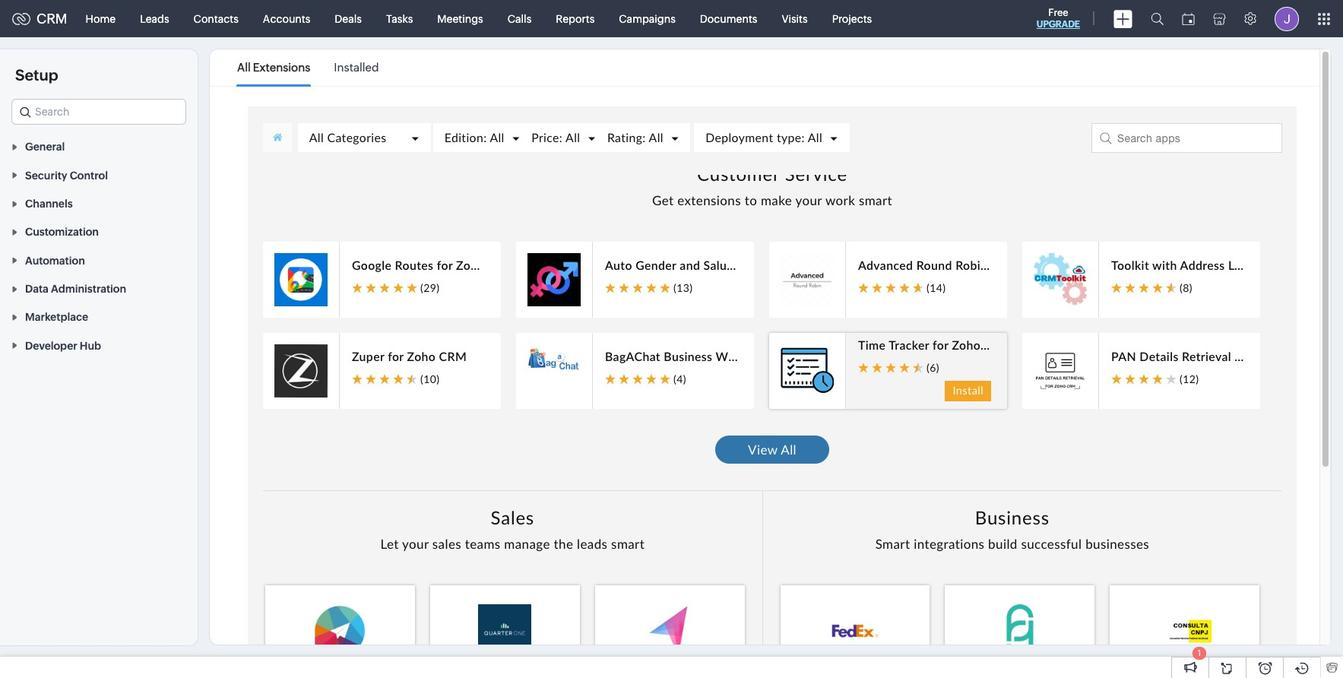 Task type: locate. For each thing, give the bounding box(es) containing it.
profile image
[[1275, 6, 1299, 31]]

developer
[[25, 340, 77, 352]]

Search text field
[[12, 100, 185, 124]]

all
[[237, 61, 251, 74]]

deals
[[335, 13, 362, 25]]

1
[[1198, 648, 1201, 658]]

data administration
[[25, 283, 126, 295]]

meetings
[[437, 13, 483, 25]]

all extensions
[[237, 61, 310, 74]]

visits link
[[770, 0, 820, 37]]

automation
[[25, 254, 85, 267]]

extensions
[[253, 61, 310, 74]]

create menu element
[[1105, 0, 1142, 37]]

search element
[[1142, 0, 1173, 37]]

projects link
[[820, 0, 884, 37]]

data
[[25, 283, 49, 295]]

campaigns link
[[607, 0, 688, 37]]

installed
[[334, 61, 379, 74]]

developer hub
[[25, 340, 101, 352]]

accounts
[[263, 13, 310, 25]]

installed link
[[334, 50, 379, 85]]

administration
[[51, 283, 126, 295]]

logo image
[[12, 13, 30, 25]]

reports
[[556, 13, 595, 25]]

create menu image
[[1114, 10, 1133, 28]]

crm
[[36, 11, 67, 27]]

all extensions link
[[237, 50, 310, 85]]

security
[[25, 169, 67, 181]]

free upgrade
[[1037, 7, 1080, 30]]

tasks link
[[374, 0, 425, 37]]

channels button
[[0, 189, 198, 217]]

developer hub button
[[0, 331, 198, 359]]

deals link
[[323, 0, 374, 37]]

calls
[[508, 13, 532, 25]]

projects
[[832, 13, 872, 25]]

home
[[86, 13, 116, 25]]

automation button
[[0, 246, 198, 274]]

None field
[[11, 99, 186, 125]]

home link
[[73, 0, 128, 37]]

marketplace
[[25, 311, 88, 323]]

crm link
[[12, 11, 67, 27]]

contacts link
[[181, 0, 251, 37]]

customization
[[25, 226, 99, 238]]

campaigns
[[619, 13, 676, 25]]



Task type: vqa. For each thing, say whether or not it's contained in the screenshot.
the channels dropdown button
yes



Task type: describe. For each thing, give the bounding box(es) containing it.
search image
[[1151, 12, 1164, 25]]

reports link
[[544, 0, 607, 37]]

marketplace button
[[0, 303, 198, 331]]

hub
[[80, 340, 101, 352]]

customization button
[[0, 217, 198, 246]]

calendar image
[[1182, 13, 1195, 25]]

general button
[[0, 132, 198, 161]]

security control button
[[0, 161, 198, 189]]

visits
[[782, 13, 808, 25]]

control
[[70, 169, 108, 181]]

setup
[[15, 66, 58, 84]]

profile element
[[1266, 0, 1308, 37]]

calls link
[[495, 0, 544, 37]]

general
[[25, 141, 65, 153]]

security control
[[25, 169, 108, 181]]

upgrade
[[1037, 19, 1080, 30]]

channels
[[25, 198, 73, 210]]

meetings link
[[425, 0, 495, 37]]

documents link
[[688, 0, 770, 37]]

contacts
[[194, 13, 239, 25]]

data administration button
[[0, 274, 198, 303]]

accounts link
[[251, 0, 323, 37]]

leads
[[140, 13, 169, 25]]

leads link
[[128, 0, 181, 37]]

documents
[[700, 13, 758, 25]]

free
[[1049, 7, 1069, 18]]

tasks
[[386, 13, 413, 25]]



